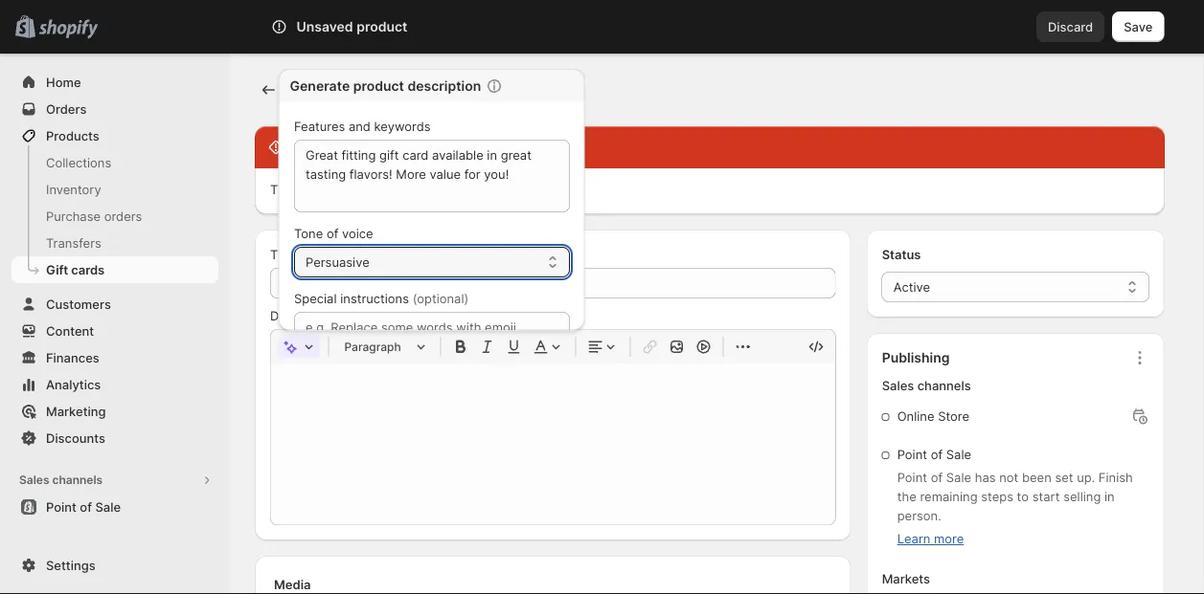 Task type: locate. For each thing, give the bounding box(es) containing it.
discounts link
[[11, 425, 218, 452]]

channels inside sales channels button
[[52, 474, 103, 488]]

create gift card product
[[286, 78, 510, 102]]

discounts
[[46, 431, 105, 446]]

not
[[999, 471, 1019, 486]]

unsaved product
[[297, 19, 408, 35]]

selling
[[1064, 490, 1101, 505]]

learn
[[897, 532, 931, 547]]

gift
[[353, 78, 385, 102]]

point of sale
[[897, 448, 972, 463], [46, 500, 121, 515]]

discard button
[[1037, 11, 1105, 42]]

0 vertical spatial channels
[[918, 379, 971, 394]]

title left can't
[[270, 182, 296, 197]]

set
[[1055, 471, 1074, 486]]

point up the
[[897, 471, 927, 486]]

purchase orders
[[46, 209, 142, 224]]

generate
[[290, 78, 350, 94]]

0 vertical spatial sales channels
[[882, 379, 971, 394]]

(optional)
[[412, 291, 468, 306]]

sales inside button
[[19, 474, 49, 488]]

point of sale down online store
[[897, 448, 972, 463]]

there
[[289, 140, 325, 155]]

sale
[[946, 448, 972, 463], [946, 471, 972, 486], [95, 500, 121, 515]]

title down the tone at the left top
[[270, 247, 296, 262]]

2 title from the top
[[270, 247, 296, 262]]

2 vertical spatial sale
[[95, 500, 121, 515]]

status
[[882, 247, 921, 262]]

title
[[270, 182, 296, 197], [270, 247, 296, 262]]

home
[[46, 75, 81, 90]]

1 vertical spatial sales channels
[[19, 474, 103, 488]]

keywords
[[374, 119, 430, 134]]

point of sale down sales channels button
[[46, 500, 121, 515]]

this
[[412, 140, 434, 155]]

0 horizontal spatial channels
[[52, 474, 103, 488]]

search
[[348, 19, 389, 34]]

product
[[357, 19, 408, 35], [353, 78, 404, 94], [436, 78, 510, 102]]

1 vertical spatial point
[[897, 471, 927, 486]]

settings link
[[11, 553, 218, 580]]

0 horizontal spatial sales
[[19, 474, 49, 488]]

channels up store
[[918, 379, 971, 394]]

of inside button
[[80, 500, 92, 515]]

product for unsaved
[[357, 19, 408, 35]]

2 vertical spatial point
[[46, 500, 77, 515]]

blank
[[350, 182, 382, 197]]

0 vertical spatial title
[[270, 182, 296, 197]]

has
[[975, 471, 996, 486]]

product for generate
[[353, 78, 404, 94]]

sales channels
[[882, 379, 971, 394], [19, 474, 103, 488]]

product up features and keywords
[[353, 78, 404, 94]]

1 title from the top
[[270, 182, 296, 197]]

sales channels down the discounts
[[19, 474, 103, 488]]

1 vertical spatial channels
[[52, 474, 103, 488]]

1 horizontal spatial sales channels
[[882, 379, 971, 394]]

orders
[[46, 102, 87, 116]]

0 vertical spatial point
[[897, 448, 927, 463]]

0 horizontal spatial sales channels
[[19, 474, 103, 488]]

0 vertical spatial point of sale
[[897, 448, 972, 463]]

channels down the discounts
[[52, 474, 103, 488]]

instructions
[[340, 291, 409, 306]]

analytics link
[[11, 372, 218, 399]]

online store
[[897, 410, 970, 424]]

home link
[[11, 69, 218, 96]]

sale up remaining
[[946, 471, 972, 486]]

point inside point of sale has not been set up. finish the remaining steps to start selling in person. learn more
[[897, 471, 927, 486]]

content
[[46, 324, 94, 339]]

of
[[326, 226, 338, 241], [931, 448, 943, 463], [931, 471, 943, 486], [80, 500, 92, 515]]

transfers link
[[11, 230, 218, 257]]

title for title
[[270, 247, 296, 262]]

customers link
[[11, 291, 218, 318]]

1 vertical spatial sale
[[946, 471, 972, 486]]

products link
[[11, 123, 218, 149]]

of down sales channels button
[[80, 500, 92, 515]]

be
[[331, 182, 346, 197]]

0 vertical spatial sales
[[882, 379, 914, 394]]

online
[[897, 410, 935, 424]]

gift
[[46, 263, 68, 277]]

of up remaining
[[931, 471, 943, 486]]

start
[[1032, 490, 1060, 505]]

inventory link
[[11, 176, 218, 203]]

publishing
[[882, 350, 950, 366]]

1 horizontal spatial sales
[[882, 379, 914, 394]]

description
[[408, 78, 481, 94]]

tone
[[294, 226, 323, 241]]

product right 'unsaved'
[[357, 19, 408, 35]]

sale down store
[[946, 448, 972, 463]]

shopify image
[[39, 20, 98, 39]]

remaining
[[920, 490, 978, 505]]

sales down the publishing
[[882, 379, 914, 394]]

0 horizontal spatial point of sale
[[46, 500, 121, 515]]

finish
[[1099, 471, 1133, 486]]

markets
[[882, 572, 930, 587]]

to
[[1017, 490, 1029, 505]]

1 vertical spatial title
[[270, 247, 296, 262]]

1 vertical spatial point of sale
[[46, 500, 121, 515]]

transfers
[[46, 236, 101, 251]]

1 vertical spatial sales
[[19, 474, 49, 488]]

sales down the discounts
[[19, 474, 49, 488]]

point down online
[[897, 448, 927, 463]]

channels
[[918, 379, 971, 394], [52, 474, 103, 488]]

point up settings at the bottom left of page
[[46, 500, 77, 515]]

point
[[897, 448, 927, 463], [897, 471, 927, 486], [46, 500, 77, 515]]

save
[[1124, 19, 1153, 34]]

sale down sales channels button
[[95, 500, 121, 515]]

1 horizontal spatial point of sale
[[897, 448, 972, 463]]

point inside button
[[46, 500, 77, 515]]

there is 1 error with this product:
[[289, 140, 488, 155]]

sales channels down the publishing
[[882, 379, 971, 394]]

save button
[[1113, 11, 1165, 42]]

customers
[[46, 297, 111, 312]]

description
[[270, 308, 337, 323]]

unsaved
[[297, 19, 353, 35]]

point of sale button
[[0, 494, 230, 521]]



Task type: vqa. For each thing, say whether or not it's contained in the screenshot.
"In"
yes



Task type: describe. For each thing, give the bounding box(es) containing it.
settings
[[46, 559, 95, 573]]

paragraph
[[344, 340, 401, 354]]

can't
[[300, 182, 328, 197]]

and
[[348, 119, 370, 134]]

purchase orders link
[[11, 203, 218, 230]]

finances link
[[11, 345, 218, 372]]

card
[[390, 78, 432, 102]]

with
[[383, 140, 409, 155]]

features and keywords
[[294, 119, 430, 134]]

the
[[897, 490, 917, 505]]

orders
[[104, 209, 142, 224]]

of right the tone at the left top
[[326, 226, 338, 241]]

person.
[[897, 509, 942, 524]]

sales channels inside button
[[19, 474, 103, 488]]

gift cards
[[46, 263, 105, 277]]

product up product: in the left of the page
[[436, 78, 510, 102]]

Features and keywords text field
[[294, 140, 570, 213]]

learn more link
[[897, 532, 964, 547]]

search button
[[317, 11, 873, 42]]

marketing link
[[11, 399, 218, 425]]

point of sale link
[[11, 494, 218, 521]]

gift cards link
[[11, 257, 218, 284]]

is
[[328, 140, 338, 155]]

cards
[[71, 263, 105, 277]]

point of sale inside button
[[46, 500, 121, 515]]

1
[[341, 140, 347, 155]]

steps
[[981, 490, 1014, 505]]

point of sale has not been set up. finish the remaining steps to start selling in person. learn more
[[897, 471, 1133, 547]]

up.
[[1077, 471, 1095, 486]]

sales channels button
[[11, 468, 218, 494]]

collections link
[[11, 149, 218, 176]]

products
[[46, 128, 99, 143]]

analytics
[[46, 377, 101, 392]]

0 vertical spatial sale
[[946, 448, 972, 463]]

persuasive
[[305, 255, 369, 270]]

more
[[934, 532, 964, 547]]

tone of voice
[[294, 226, 373, 241]]

of down online store
[[931, 448, 943, 463]]

discard
[[1048, 19, 1093, 34]]

inventory
[[46, 182, 101, 197]]

marketing
[[46, 404, 106, 419]]

generate product description
[[290, 78, 481, 94]]

collections
[[46, 155, 111, 170]]

orders link
[[11, 96, 218, 123]]

error
[[350, 140, 379, 155]]

sale inside button
[[95, 500, 121, 515]]

create
[[286, 78, 349, 102]]

title for title can't be blank
[[270, 182, 296, 197]]

been
[[1022, 471, 1052, 486]]

product:
[[437, 140, 488, 155]]

e.g. Replace some words with emoji text field
[[294, 312, 570, 343]]

special instructions (optional)
[[294, 291, 468, 306]]

1 horizontal spatial channels
[[918, 379, 971, 394]]

finances
[[46, 351, 99, 366]]

store
[[938, 410, 970, 424]]

purchase
[[46, 209, 101, 224]]

voice
[[342, 226, 373, 241]]

features
[[294, 119, 345, 134]]

sale inside point of sale has not been set up. finish the remaining steps to start selling in person. learn more
[[946, 471, 972, 486]]

media
[[274, 578, 311, 593]]

in
[[1105, 490, 1115, 505]]

content link
[[11, 318, 218, 345]]

paragraph button
[[337, 336, 433, 359]]

active
[[894, 280, 930, 295]]

of inside point of sale has not been set up. finish the remaining steps to start selling in person. learn more
[[931, 471, 943, 486]]

special
[[294, 291, 336, 306]]

Title text field
[[270, 268, 836, 299]]



